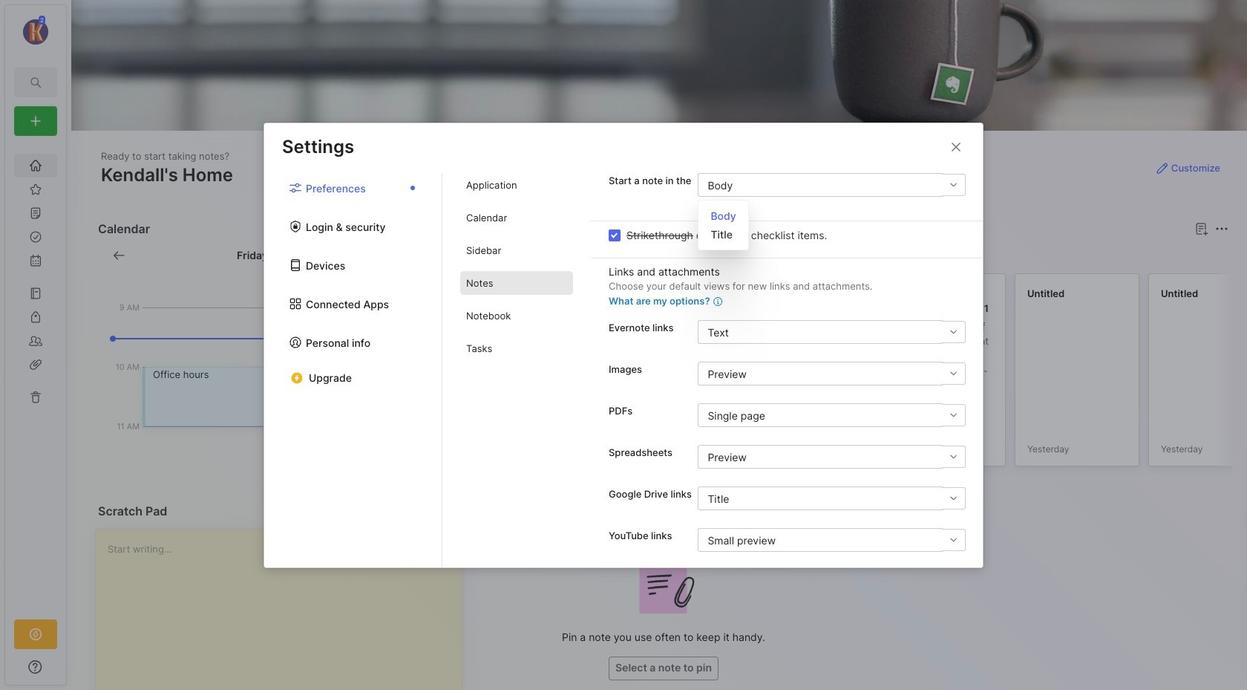 Task type: vqa. For each thing, say whether or not it's contained in the screenshot.
the Choose default view option for PDFs field
yes



Task type: describe. For each thing, give the bounding box(es) containing it.
Choose default view option for Images field
[[698, 362, 966, 385]]

tree inside main element
[[5, 145, 66, 606]]

edit search image
[[27, 74, 45, 91]]

home image
[[28, 158, 43, 173]]

dropdown list menu
[[699, 206, 748, 244]]

Choose default view option for Spreadsheets field
[[698, 445, 966, 469]]

Choose default view option for Evernote links field
[[698, 320, 966, 344]]

Choose default view option for PDFs field
[[698, 403, 966, 427]]

Select57 checkbox
[[609, 229, 621, 241]]



Task type: locate. For each thing, give the bounding box(es) containing it.
tab list
[[264, 173, 443, 567], [443, 173, 591, 567], [483, 247, 1227, 264]]

main element
[[0, 0, 71, 690]]

tab
[[461, 173, 573, 197], [461, 206, 573, 229], [461, 238, 573, 262], [483, 247, 527, 264], [533, 247, 593, 264], [461, 271, 573, 295], [461, 304, 573, 328], [461, 336, 573, 360]]

row group
[[480, 273, 1248, 475]]

tree
[[5, 145, 66, 606]]

Start a new note in the body or title. field
[[698, 173, 966, 197]]

Choose default view option for Google Drive links field
[[698, 486, 966, 510]]

upgrade image
[[27, 625, 45, 643]]

Choose default view option for YouTube links field
[[698, 528, 966, 552]]

close image
[[948, 138, 966, 156]]

Start writing… text field
[[108, 530, 461, 690]]



